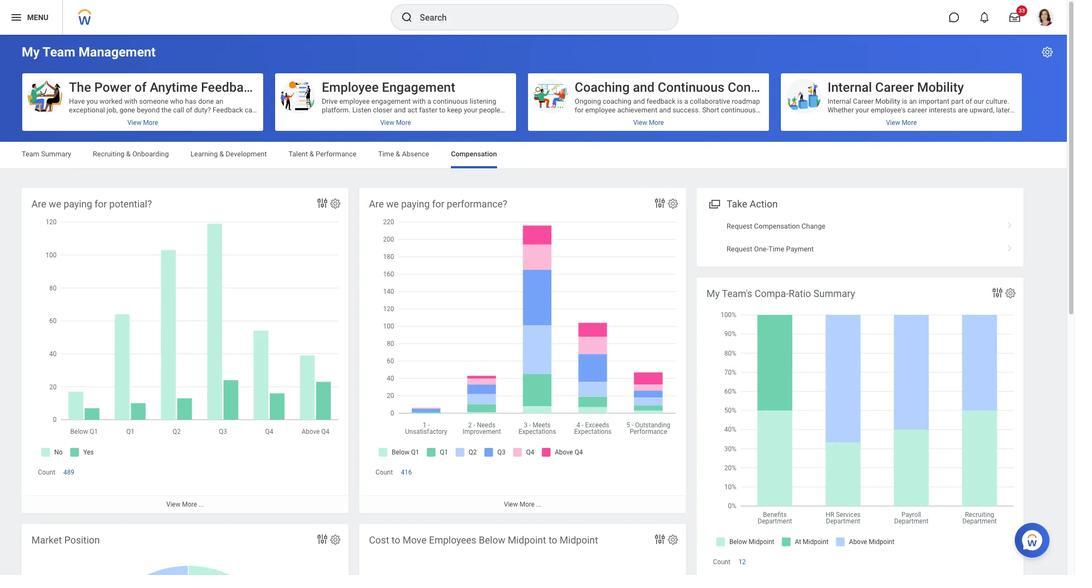 Task type: vqa. For each thing, say whether or not it's contained in the screenshot.
home image
no



Task type: locate. For each thing, give the bounding box(es) containing it.
view more ... inside are we paying for potential? element
[[166, 501, 204, 508]]

configure and view chart data image left configure are we paying for performance? image
[[654, 197, 667, 210]]

request for request one-time payment
[[727, 245, 753, 253]]

0 horizontal spatial compensation
[[451, 150, 497, 158]]

'anytime'
[[123, 123, 150, 131]]

0 horizontal spatial ...
[[199, 501, 204, 508]]

2 view from the left
[[504, 501, 518, 508]]

4 & from the left
[[396, 150, 400, 158]]

better.
[[205, 115, 225, 123]]

2 paying from the left
[[401, 198, 430, 210]]

count inside my team's compa-ratio summary element
[[713, 558, 731, 566]]

list
[[697, 215, 1024, 260]]

summary right the ratio
[[814, 288, 856, 299]]

act,
[[652, 115, 663, 123]]

0 horizontal spatial view more ...
[[166, 501, 204, 508]]

are we paying for potential?
[[31, 198, 152, 210]]

0 horizontal spatial for
[[95, 198, 107, 210]]

below
[[479, 534, 506, 546]]

main content
[[0, 35, 1067, 575]]

chevron right image
[[1003, 218, 1018, 229]]

count for my team's compa-ratio summary
[[713, 558, 731, 566]]

count for are we paying for performance?
[[376, 469, 393, 476]]

count left 12
[[713, 558, 731, 566]]

1 vertical spatial of
[[186, 106, 192, 114]]

0 horizontal spatial paying
[[64, 198, 92, 210]]

1 horizontal spatial we
[[386, 198, 399, 210]]

1 horizontal spatial midpoint
[[560, 534, 598, 546]]

2 horizontal spatial count
[[713, 558, 731, 566]]

view more ... inside "are we paying for performance?" element
[[504, 501, 542, 508]]

count inside are we paying for potential? element
[[38, 469, 55, 476]]

1 request from the top
[[727, 222, 753, 230]]

configure and view chart data image left configure are we paying for potential? image
[[316, 197, 329, 210]]

tab list inside main content
[[11, 142, 1057, 168]]

can
[[245, 106, 256, 114]]

count
[[38, 469, 55, 476], [376, 469, 393, 476], [713, 558, 731, 566]]

for inside the ongoing coaching and feedback is a collaborative roadmap for employee achievement and success.  short continuous feedback cycles to plan, act, access and modify provides acknowledgement, correction and positive outcomes.
[[575, 106, 584, 114]]

view more ... up market position element
[[166, 501, 204, 508]]

0 horizontal spatial my
[[22, 45, 40, 60]]

1 vertical spatial summary
[[814, 288, 856, 299]]

1 vertical spatial team
[[22, 150, 39, 158]]

request left one-
[[727, 245, 753, 253]]

my team's compa-ratio summary element
[[697, 277, 1024, 575]]

view for are we paying for performance?
[[504, 501, 518, 508]]

tab list containing team summary
[[11, 142, 1057, 168]]

learning & development
[[191, 150, 267, 158]]

489
[[63, 469, 74, 476]]

configure and view chart data image inside market position element
[[316, 533, 329, 546]]

view more ... link up below
[[359, 495, 686, 513]]

conversations
[[728, 80, 812, 95]]

...
[[199, 501, 204, 508], [536, 501, 542, 508]]

2 vertical spatial feedback
[[152, 123, 183, 131]]

market position element
[[22, 524, 349, 575]]

with
[[124, 97, 138, 105]]

configure and view chart data image
[[316, 197, 329, 210], [654, 197, 667, 210]]

request one-time payment
[[727, 245, 814, 253]]

... for are we paying for performance?
[[536, 501, 542, 508]]

2 horizontal spatial for
[[575, 106, 584, 114]]

0 horizontal spatial team
[[22, 150, 39, 158]]

0 horizontal spatial count
[[38, 469, 55, 476]]

1 horizontal spatial view more ...
[[504, 501, 542, 508]]

0 horizontal spatial configure and view chart data image
[[316, 197, 329, 210]]

for left performance?
[[432, 198, 445, 210]]

and
[[633, 80, 655, 95], [634, 97, 645, 105], [660, 106, 671, 114], [112, 115, 124, 123], [689, 115, 700, 123], [669, 123, 681, 131]]

configure and view chart data image inside "are we paying for performance?" element
[[654, 197, 667, 210]]

count inside "are we paying for performance?" element
[[376, 469, 393, 476]]

& right 'learning'
[[220, 150, 224, 158]]

1 view from the left
[[166, 501, 181, 508]]

are down the 'team summary'
[[31, 198, 46, 210]]

0 horizontal spatial we
[[49, 198, 61, 210]]

search image
[[400, 11, 413, 24]]

count left 416
[[376, 469, 393, 476]]

view for are we paying for potential?
[[166, 501, 181, 508]]

1 vertical spatial my
[[707, 288, 720, 299]]

0 vertical spatial feedback
[[201, 80, 257, 95]]

access
[[665, 115, 687, 123]]

0 vertical spatial my
[[22, 45, 40, 60]]

view more ... link for are we paying for potential?
[[22, 495, 349, 513]]

33 button
[[1003, 5, 1028, 29]]

my down "menu" dropdown button
[[22, 45, 40, 60]]

summary
[[41, 150, 71, 158], [814, 288, 856, 299]]

configure and view chart data image left 'configure my team's compa-ratio summary' image
[[991, 286, 1005, 299]]

3 & from the left
[[310, 150, 314, 158]]

coaching
[[603, 97, 632, 105]]

request compensation change link
[[697, 215, 1024, 238]]

recognize
[[192, 123, 223, 131]]

2 midpoint from the left
[[560, 534, 598, 546]]

view inside are we paying for potential? element
[[166, 501, 181, 508]]

for down ongoing
[[575, 106, 584, 114]]

talent & performance
[[289, 150, 357, 158]]

2 horizontal spatial configure and view chart data image
[[991, 286, 1005, 299]]

1 horizontal spatial are
[[369, 198, 384, 210]]

0 horizontal spatial of
[[135, 80, 147, 95]]

for for are we paying for performance?
[[432, 198, 445, 210]]

2 & from the left
[[220, 150, 224, 158]]

more inside are we paying for potential? element
[[182, 501, 197, 508]]

... inside are we paying for potential? element
[[199, 501, 204, 508]]

2 view more ... link from the left
[[359, 495, 686, 513]]

my for my team management
[[22, 45, 40, 60]]

1 horizontal spatial for
[[432, 198, 445, 210]]

list containing request compensation change
[[697, 215, 1024, 260]]

1 horizontal spatial more
[[520, 501, 535, 508]]

0 horizontal spatial time
[[378, 150, 394, 158]]

roadmap
[[732, 97, 760, 105]]

justify image
[[10, 11, 23, 24]]

paying down absence
[[401, 198, 430, 210]]

1 horizontal spatial view more ... link
[[359, 495, 686, 513]]

feedback up act,
[[647, 97, 676, 105]]

more for potential?
[[182, 501, 197, 508]]

1 horizontal spatial paying
[[401, 198, 430, 210]]

for left potential?
[[95, 198, 107, 210]]

view more ... link up market position element
[[22, 495, 349, 513]]

view more ... for are we paying for performance?
[[504, 501, 542, 508]]

feedback down the recipients
[[152, 123, 183, 131]]

1 ... from the left
[[199, 501, 204, 508]]

others.
[[225, 123, 246, 131]]

0 vertical spatial team
[[43, 45, 75, 60]]

0 vertical spatial summary
[[41, 150, 71, 158]]

count left 489
[[38, 469, 55, 476]]

of
[[135, 80, 147, 95], [186, 106, 192, 114]]

0 vertical spatial request
[[727, 222, 753, 230]]

& right recruiting at the top left
[[126, 150, 131, 158]]

1 view more ... from the left
[[166, 501, 204, 508]]

1 horizontal spatial count
[[376, 469, 393, 476]]

configure and view chart data image for summary
[[991, 286, 1005, 299]]

more
[[182, 501, 197, 508], [520, 501, 535, 508]]

1 horizontal spatial compensation
[[754, 222, 800, 230]]

configure are we paying for performance? image
[[667, 198, 679, 210]]

2 are from the left
[[369, 198, 384, 210]]

we
[[49, 198, 61, 210], [386, 198, 399, 210]]

1 horizontal spatial configure and view chart data image
[[654, 197, 667, 210]]

0 horizontal spatial view more ... link
[[22, 495, 349, 513]]

an
[[216, 97, 223, 105]]

are
[[31, 198, 46, 210], [369, 198, 384, 210]]

engagement
[[382, 80, 456, 95]]

1 view more ... link from the left
[[22, 495, 349, 513]]

2 request from the top
[[727, 245, 753, 253]]

to
[[187, 115, 194, 123], [627, 115, 633, 123], [102, 123, 108, 131], [184, 123, 191, 131], [392, 534, 400, 546], [549, 534, 558, 546]]

summary down your
[[41, 150, 71, 158]]

compensation up the request one-time payment
[[754, 222, 800, 230]]

job,
[[107, 106, 118, 114]]

inspire,
[[69, 115, 91, 123]]

... inside "are we paying for performance?" element
[[536, 501, 542, 508]]

0 horizontal spatial view
[[166, 501, 181, 508]]

1 vertical spatial time
[[769, 245, 785, 253]]

feedback
[[201, 80, 257, 95], [213, 106, 243, 114], [152, 123, 183, 131]]

we for are we paying for potential?
[[49, 198, 61, 210]]

outcomes.
[[709, 123, 742, 131]]

0 horizontal spatial feedback
[[575, 115, 604, 123]]

configure are we paying for potential? image
[[330, 198, 342, 210]]

0 horizontal spatial more
[[182, 501, 197, 508]]

feedback
[[647, 97, 676, 105], [575, 115, 604, 123]]

of up with
[[135, 80, 147, 95]]

1 horizontal spatial feedback
[[647, 97, 676, 105]]

1 horizontal spatial time
[[769, 245, 785, 253]]

1 we from the left
[[49, 198, 61, 210]]

mobility
[[918, 80, 964, 95]]

0 horizontal spatial summary
[[41, 150, 71, 158]]

employee
[[322, 80, 379, 95]]

my
[[22, 45, 40, 60], [707, 288, 720, 299]]

configure and view chart data image left the configure market position icon
[[316, 533, 329, 546]]

your
[[69, 123, 83, 131]]

2 view more ... from the left
[[504, 501, 542, 508]]

achievement
[[618, 106, 658, 114]]

configure cost to move employees below midpoint to midpoint image
[[667, 534, 679, 546]]

employees
[[429, 534, 477, 546]]

performance
[[316, 150, 357, 158]]

we down the 'team summary'
[[49, 198, 61, 210]]

1 horizontal spatial configure and view chart data image
[[654, 533, 667, 546]]

489 button
[[63, 468, 76, 477]]

view inside "are we paying for performance?" element
[[504, 501, 518, 508]]

count for are we paying for potential?
[[38, 469, 55, 476]]

&
[[126, 150, 131, 158], [220, 150, 224, 158], [310, 150, 314, 158], [396, 150, 400, 158]]

feedback down the 'employee'
[[575, 115, 604, 123]]

feedback up an
[[201, 80, 257, 95]]

configure and view chart data image
[[991, 286, 1005, 299], [316, 533, 329, 546], [654, 533, 667, 546]]

& for time
[[396, 150, 400, 158]]

we for are we paying for performance?
[[386, 198, 399, 210]]

for for are we paying for potential?
[[95, 198, 107, 210]]

my left 'team's'
[[707, 288, 720, 299]]

compensation inside request compensation change link
[[754, 222, 800, 230]]

my for my team's compa-ratio summary
[[707, 288, 720, 299]]

0 vertical spatial compensation
[[451, 150, 497, 158]]

my team's compa-ratio summary
[[707, 288, 856, 299]]

0 horizontal spatial are
[[31, 198, 46, 210]]

recipients
[[155, 115, 186, 123]]

request compensation change
[[727, 222, 826, 230]]

internal career mobility
[[828, 80, 964, 95]]

cycles
[[606, 115, 625, 123]]

are right configure are we paying for potential? image
[[369, 198, 384, 210]]

more inside "are we paying for performance?" element
[[520, 501, 535, 508]]

absence
[[402, 150, 429, 158]]

1 horizontal spatial view
[[504, 501, 518, 508]]

short
[[703, 106, 720, 114]]

2 we from the left
[[386, 198, 399, 210]]

feedback down an
[[213, 106, 243, 114]]

& right "talent"
[[310, 150, 314, 158]]

2 more from the left
[[520, 501, 535, 508]]

action
[[750, 198, 778, 210]]

& for recruiting
[[126, 150, 131, 158]]

time
[[378, 150, 394, 158], [769, 245, 785, 253]]

payment
[[786, 245, 814, 253]]

& left absence
[[396, 150, 400, 158]]

menu banner
[[0, 0, 1067, 35]]

configure and view chart data image for are we paying for performance?
[[654, 197, 667, 210]]

view more ... up below
[[504, 501, 542, 508]]

we down time & absence
[[386, 198, 399, 210]]

0 vertical spatial time
[[378, 150, 394, 158]]

view up market position element
[[166, 501, 181, 508]]

1 configure and view chart data image from the left
[[316, 197, 329, 210]]

1 horizontal spatial of
[[186, 106, 192, 114]]

positive
[[683, 123, 707, 131]]

request down take
[[727, 222, 753, 230]]

1 & from the left
[[126, 150, 131, 158]]

1 paying from the left
[[64, 198, 92, 210]]

success.
[[673, 106, 701, 114]]

configure and view chart data image for below
[[654, 533, 667, 546]]

configure and view chart data image inside are we paying for potential? element
[[316, 197, 329, 210]]

configure and view chart data image left configure cost to move employees below midpoint to midpoint image
[[654, 533, 667, 546]]

view up below
[[504, 501, 518, 508]]

2 ... from the left
[[536, 501, 542, 508]]

configure market position image
[[330, 534, 342, 546]]

1 are from the left
[[31, 198, 46, 210]]

0 horizontal spatial configure and view chart data image
[[316, 533, 329, 546]]

0 horizontal spatial midpoint
[[508, 534, 546, 546]]

1 horizontal spatial my
[[707, 288, 720, 299]]

2 configure and view chart data image from the left
[[654, 197, 667, 210]]

1 more from the left
[[182, 501, 197, 508]]

request one-time payment link
[[697, 238, 1024, 260]]

paying for potential?
[[64, 198, 92, 210]]

time down request compensation change
[[769, 245, 785, 253]]

call
[[173, 106, 184, 114]]

tab list
[[11, 142, 1057, 168]]

compensation up performance?
[[451, 150, 497, 158]]

& for learning
[[220, 150, 224, 158]]

1 vertical spatial compensation
[[754, 222, 800, 230]]

of down has
[[186, 106, 192, 114]]

1 vertical spatial request
[[727, 245, 753, 253]]

view more ... for are we paying for potential?
[[166, 501, 204, 508]]

time left absence
[[378, 150, 394, 158]]

paying left potential?
[[64, 198, 92, 210]]

1 horizontal spatial ...
[[536, 501, 542, 508]]



Task type: describe. For each thing, give the bounding box(es) containing it.
is
[[678, 97, 683, 105]]

1 horizontal spatial summary
[[814, 288, 856, 299]]

& for talent
[[310, 150, 314, 158]]

are for are we paying for performance?
[[369, 198, 384, 210]]

correction
[[636, 123, 668, 131]]

cost to move employees below midpoint to midpoint
[[369, 534, 598, 546]]

uplift,
[[93, 115, 110, 123]]

potential?
[[109, 198, 152, 210]]

request for request compensation change
[[727, 222, 753, 230]]

compa-
[[755, 288, 789, 299]]

continuous
[[721, 106, 756, 114]]

development
[[226, 150, 267, 158]]

time inside list
[[769, 245, 785, 253]]

12
[[739, 558, 746, 566]]

ongoing coaching and feedback is a collaborative roadmap for employee achievement and success.  short continuous feedback cycles to plan, act, access and modify provides acknowledgement, correction and positive outcomes.
[[575, 97, 760, 131]]

who
[[170, 97, 183, 105]]

configure this page image
[[1041, 46, 1054, 59]]

do
[[195, 115, 203, 123]]

market position
[[31, 534, 100, 546]]

1 midpoint from the left
[[508, 534, 546, 546]]

onboarding
[[132, 150, 169, 158]]

duty?
[[194, 106, 211, 114]]

employee engagement
[[322, 80, 456, 95]]

menu group image
[[707, 196, 722, 211]]

exceptional
[[69, 106, 105, 114]]

one-
[[754, 245, 769, 253]]

chevron right image
[[1003, 241, 1018, 252]]

time & absence
[[378, 150, 429, 158]]

summary inside tab list
[[41, 150, 71, 158]]

anytime
[[150, 80, 198, 95]]

notifications large image
[[980, 12, 990, 23]]

1 vertical spatial feedback
[[575, 115, 604, 123]]

profile logan mcneil image
[[1037, 9, 1054, 28]]

performance?
[[447, 198, 508, 210]]

menu button
[[0, 0, 63, 35]]

cost
[[369, 534, 389, 546]]

you
[[87, 97, 98, 105]]

talent
[[289, 150, 308, 158]]

are we paying for potential? element
[[22, 188, 349, 513]]

beyond
[[137, 106, 160, 114]]

employee engagement button
[[275, 73, 516, 131]]

take
[[727, 198, 748, 210]]

the
[[69, 80, 91, 95]]

plan,
[[635, 115, 650, 123]]

power
[[94, 80, 131, 95]]

gone
[[120, 106, 135, 114]]

collaborative
[[690, 97, 731, 105]]

position
[[64, 534, 100, 546]]

a
[[685, 97, 689, 105]]

use
[[110, 123, 121, 131]]

the power of anytime feedback
[[69, 80, 257, 95]]

continuous
[[658, 80, 725, 95]]

have you worked with someone who has done an exceptional job, gone beyond the call of duty?  feedback can inspire, uplift, and motivate recipients to do better.  remind your team to use 'anytime' feedback to recognize others.
[[69, 97, 256, 131]]

and inside have you worked with someone who has done an exceptional job, gone beyond the call of duty?  feedback can inspire, uplift, and motivate recipients to do better.  remind your team to use 'anytime' feedback to recognize others.
[[112, 115, 124, 123]]

are we paying for performance? element
[[359, 188, 686, 513]]

acknowledgement,
[[575, 123, 634, 131]]

move
[[403, 534, 427, 546]]

configure my team's compa-ratio summary image
[[1005, 287, 1017, 299]]

career
[[876, 80, 914, 95]]

menu
[[27, 13, 48, 22]]

ratio
[[789, 288, 812, 299]]

more for performance?
[[520, 501, 535, 508]]

change
[[802, 222, 826, 230]]

team summary
[[22, 150, 71, 158]]

configure and view chart data image for are we paying for potential?
[[316, 197, 329, 210]]

my team management
[[22, 45, 156, 60]]

done
[[198, 97, 214, 105]]

0 vertical spatial of
[[135, 80, 147, 95]]

modify
[[702, 115, 724, 123]]

are for are we paying for potential?
[[31, 198, 46, 210]]

Search Workday  search field
[[420, 5, 656, 29]]

12 button
[[739, 558, 748, 566]]

main content containing my team management
[[0, 35, 1067, 575]]

coaching
[[575, 80, 630, 95]]

worked
[[100, 97, 123, 105]]

team's
[[722, 288, 753, 299]]

recruiting
[[93, 150, 125, 158]]

of inside have you worked with someone who has done an exceptional job, gone beyond the call of duty?  feedback can inspire, uplift, and motivate recipients to do better.  remind your team to use 'anytime' feedback to recognize others.
[[186, 106, 192, 114]]

provides
[[726, 115, 752, 123]]

coaching and continuous conversations
[[575, 80, 812, 95]]

internal career mobility button
[[781, 73, 1022, 131]]

inbox large image
[[1010, 12, 1021, 23]]

management
[[79, 45, 156, 60]]

view more ... link for are we paying for performance?
[[359, 495, 686, 513]]

team inside tab list
[[22, 150, 39, 158]]

recruiting & onboarding
[[93, 150, 169, 158]]

team
[[84, 123, 100, 131]]

are we paying for performance?
[[369, 198, 508, 210]]

1 horizontal spatial team
[[43, 45, 75, 60]]

... for are we paying for potential?
[[199, 501, 204, 508]]

0 vertical spatial feedback
[[647, 97, 676, 105]]

paying for performance?
[[401, 198, 430, 210]]

remind
[[227, 115, 251, 123]]

has
[[185, 97, 197, 105]]

take action
[[727, 198, 778, 210]]

to inside the ongoing coaching and feedback is a collaborative roadmap for employee achievement and success.  short continuous feedback cycles to plan, act, access and modify provides acknowledgement, correction and positive outcomes.
[[627, 115, 633, 123]]

market
[[31, 534, 62, 546]]

33
[[1019, 8, 1026, 14]]

1 vertical spatial feedback
[[213, 106, 243, 114]]

416 button
[[401, 468, 414, 477]]

416
[[401, 469, 412, 476]]

have
[[69, 97, 85, 105]]

someone
[[139, 97, 169, 105]]



